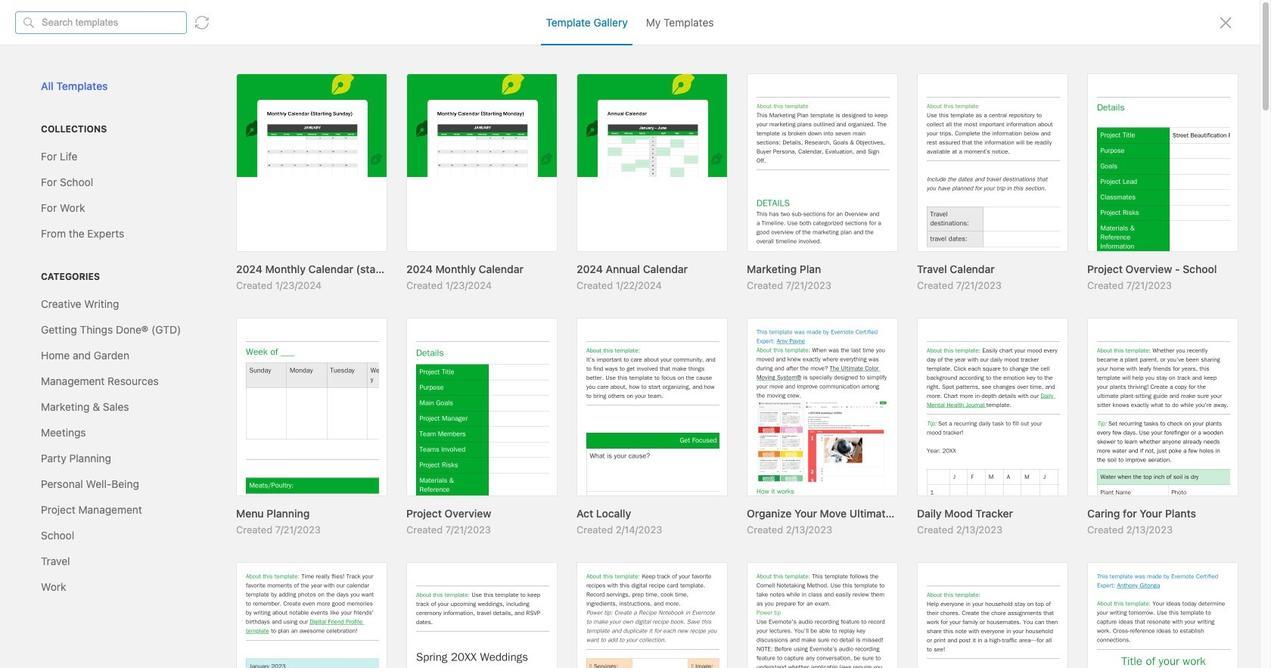 Task type: locate. For each thing, give the bounding box(es) containing it.
None search field
[[42, 75, 169, 93]]

none search field inside "main" element
[[42, 75, 169, 93]]

add tag image
[[232, 639, 250, 657]]

row group
[[197, 103, 1258, 668]]

tree
[[5, 148, 191, 570]]

Search text field
[[42, 77, 169, 92]]

tree inside "main" element
[[5, 148, 191, 570]]

Note Editor text field
[[0, 0, 1271, 668]]

1 horizontal spatial column header
[[1041, 82, 1248, 94]]

column header
[[811, 82, 1029, 94], [1041, 82, 1248, 94]]

insert image
[[207, 320, 273, 340]]

0 horizontal spatial column header
[[811, 82, 1029, 94]]



Task type: vqa. For each thing, say whether or not it's contained in the screenshot.
the Notebook on the bottom left of page
no



Task type: describe. For each thing, give the bounding box(es) containing it.
font family image
[[531, 320, 600, 340]]

note window element
[[0, 0, 1271, 668]]

more image
[[1062, 320, 1108, 340]]

main element
[[0, 0, 197, 668]]

alignment image
[[898, 319, 934, 341]]

font size image
[[604, 320, 642, 340]]

highlight image
[[755, 319, 789, 341]]

2 column header from the left
[[1041, 82, 1248, 94]]

1 column header from the left
[[811, 82, 1029, 94]]



